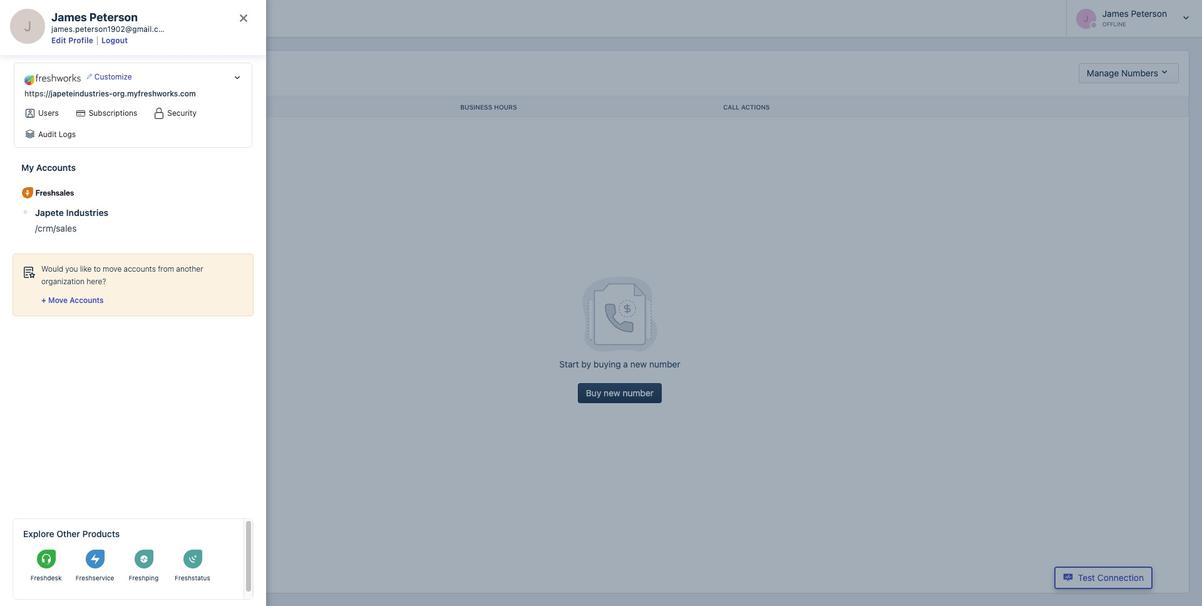 Task type: describe. For each thing, give the bounding box(es) containing it.
edit profile link
[[51, 35, 98, 45]]

buy new number button
[[578, 383, 662, 403]]

list inside dialog
[[17, 100, 249, 142]]

like
[[80, 264, 92, 274]]

japete industries link
[[35, 208, 241, 218]]

would you like to move accounts from another organization here?
[[41, 264, 203, 286]]

explore
[[23, 529, 54, 539]]

start by buying a new number
[[559, 359, 681, 369]]

freshping
[[129, 574, 159, 582]]

number
[[106, 103, 134, 111]]

industries
[[66, 208, 108, 218]]

security
[[167, 109, 197, 118]]

1 horizontal spatial phone
[[133, 13, 159, 23]]

manage numbers
[[1087, 68, 1159, 78]]

customize link
[[87, 71, 132, 82]]

move
[[103, 264, 122, 274]]

customize
[[94, 72, 132, 81]]

edit
[[51, 35, 66, 45]]

freshping button
[[121, 544, 167, 589]]

profile
[[68, 35, 93, 45]]

a
[[623, 359, 628, 369]]

accounts
[[124, 264, 156, 274]]

by
[[582, 359, 591, 369]]

manage numbers button
[[1079, 63, 1179, 83]]

+ move accounts
[[41, 296, 104, 305]]

freshdesk
[[30, 574, 62, 582]]

numbers for manage numbers button
[[1122, 68, 1159, 78]]

offline
[[1103, 20, 1127, 27]]

would
[[41, 264, 63, 274]]

freshdesk button
[[23, 544, 69, 589]]

james for james peterson james.peterson1902@gmail.com
[[51, 10, 87, 23]]

freshworks logo image
[[24, 74, 81, 85]]

hours
[[494, 103, 517, 111]]

https://
[[24, 89, 51, 99]]

buy new number
[[586, 387, 654, 398]]

subscriptions list item
[[69, 105, 145, 121]]

admin
[[50, 13, 76, 23]]

+
[[41, 296, 46, 305]]

from
[[158, 264, 174, 274]]

you
[[65, 264, 78, 274]]

call
[[723, 103, 740, 111]]

edit profile
[[51, 35, 93, 45]]

james peterson offline
[[1103, 8, 1167, 27]]

buying
[[594, 359, 621, 369]]

other
[[56, 529, 80, 539]]

logout link
[[98, 35, 132, 45]]

settings
[[79, 13, 113, 23]]

numbers for the phone numbers link at the top of the page
[[161, 13, 199, 23]]

phone element
[[8, 552, 33, 577]]

j
[[1084, 13, 1089, 23]]

business hours
[[460, 103, 517, 111]]

here?
[[87, 277, 106, 286]]

collapse image
[[235, 72, 240, 83]]

japeteindustries-
[[51, 89, 113, 99]]

0 vertical spatial phone numbers
[[133, 13, 199, 23]]

freshworks switcher image
[[14, 587, 26, 599]]

business
[[460, 103, 492, 111]]

james.peterson1902@gmail.com
[[51, 24, 170, 34]]

1 vertical spatial phone numbers
[[61, 66, 144, 80]]

users
[[38, 109, 59, 118]]

test connection
[[1078, 572, 1144, 583]]

users list item
[[18, 105, 66, 121]]

products
[[82, 529, 120, 539]]

audit logs list item
[[18, 126, 83, 142]]



Task type: vqa. For each thing, say whether or not it's contained in the screenshot.
Security link
yes



Task type: locate. For each thing, give the bounding box(es) containing it.
0 horizontal spatial new
[[604, 387, 620, 398]]

audit logs
[[38, 130, 76, 139]]

peterson up james.peterson1902@gmail.com
[[89, 10, 138, 23]]

1 vertical spatial number
[[623, 387, 654, 398]]

subscriptions link
[[89, 108, 137, 119]]

1 horizontal spatial numbers
[[161, 13, 199, 23]]

numbers
[[161, 13, 199, 23], [96, 66, 144, 80], [1122, 68, 1159, 78]]

1 horizontal spatial peterson
[[1131, 8, 1167, 18]]

1 horizontal spatial new
[[631, 359, 647, 369]]

users link
[[38, 108, 59, 119]]

james inside 'james peterson james.peterson1902@gmail.com'
[[51, 10, 87, 23]]

accounts
[[36, 162, 76, 173], [70, 296, 104, 305]]

https:// japeteindustries-org.myfreshworks.com
[[24, 89, 196, 99]]

number
[[650, 359, 681, 369], [623, 387, 654, 398]]

james up edit profile on the top left of the page
[[51, 10, 87, 23]]

/crm/sales
[[35, 223, 77, 234]]

phone
[[133, 13, 159, 23], [61, 66, 93, 80]]

phone numbers up https:// japeteindustries-org.myfreshworks.com
[[61, 66, 144, 80]]

my accounts
[[21, 162, 76, 173]]

james peterson james.peterson1902@gmail.com
[[51, 10, 170, 34]]

0 horizontal spatial numbers
[[96, 66, 144, 80]]

move
[[48, 296, 68, 305]]

1 horizontal spatial james
[[1103, 8, 1129, 18]]

organization
[[41, 277, 85, 286]]

peterson inside james peterson offline
[[1131, 8, 1167, 18]]

peterson up dropdown_arrow icon
[[1131, 8, 1167, 18]]

number inside button
[[623, 387, 654, 398]]

phone up james.peterson1902@gmail.com
[[133, 13, 159, 23]]

james for james peterson offline
[[1103, 8, 1129, 18]]

accounts right my
[[36, 162, 76, 173]]

buy
[[586, 387, 601, 398]]

audit logs link
[[38, 129, 76, 140]]

james
[[1103, 8, 1129, 18], [51, 10, 87, 23]]

to
[[94, 264, 101, 274]]

org.myfreshworks.com
[[113, 89, 196, 99]]

admin settings
[[50, 13, 113, 23]]

2 horizontal spatial numbers
[[1122, 68, 1159, 78]]

connection
[[1098, 572, 1144, 583]]

start by buying a new number image
[[582, 277, 658, 352]]

peterson inside 'james peterson james.peterson1902@gmail.com'
[[89, 10, 138, 23]]

japete industries /crm/sales
[[35, 208, 108, 234]]

security list item
[[147, 105, 204, 121]]

0 horizontal spatial peterson
[[89, 10, 138, 23]]

numbers inside manage numbers button
[[1122, 68, 1159, 78]]

peterson for james peterson james.peterson1902@gmail.com
[[89, 10, 138, 23]]

start
[[559, 359, 579, 369]]

/crm/sales link
[[35, 223, 241, 234]]

0 horizontal spatial phone
[[61, 66, 93, 80]]

explore other products
[[23, 529, 120, 539]]

dropdown_arrow image
[[1159, 63, 1171, 83]]

call actions
[[723, 103, 770, 111]]

audit
[[38, 130, 57, 139]]

phone up japeteindustries-
[[61, 66, 93, 80]]

phone numbers link
[[131, 13, 199, 23]]

1 vertical spatial new
[[604, 387, 620, 398]]

list containing users
[[17, 100, 249, 142]]

logs
[[59, 130, 76, 139]]

accounts down here?
[[70, 296, 104, 305]]

0 vertical spatial number
[[650, 359, 681, 369]]

subscriptions
[[89, 109, 137, 118]]

new right a
[[631, 359, 647, 369]]

0 vertical spatial new
[[631, 359, 647, 369]]

1 vertical spatial phone
[[61, 66, 93, 80]]

actions
[[742, 103, 770, 111]]

japete
[[35, 208, 64, 218]]

list
[[17, 100, 249, 142]]

new inside buy new number button
[[604, 387, 620, 398]]

security link
[[167, 108, 197, 119]]

test
[[1078, 572, 1095, 583]]

phone numbers
[[133, 13, 199, 23], [61, 66, 144, 80]]

0 horizontal spatial james
[[51, 10, 87, 23]]

number right a
[[650, 359, 681, 369]]

admin settings link
[[50, 13, 113, 23]]

another
[[176, 264, 203, 274]]

freshstatus button
[[170, 544, 215, 589]]

manage
[[1087, 68, 1119, 78]]

peterson
[[1131, 8, 1167, 18], [89, 10, 138, 23]]

james up offline at top
[[1103, 8, 1129, 18]]

freshservice
[[76, 574, 114, 582]]

new right buy
[[604, 387, 620, 398]]

close button image
[[240, 15, 247, 22]]

dialog
[[0, 0, 266, 606]]

logout
[[101, 35, 128, 45]]

number down a
[[623, 387, 654, 398]]

freshstatus
[[175, 574, 210, 582]]

dialog containing james
[[0, 0, 266, 606]]

0 vertical spatial accounts
[[36, 162, 76, 173]]

new
[[631, 359, 647, 369], [604, 387, 620, 398]]

phone numbers up james.peterson1902@gmail.com
[[133, 13, 199, 23]]

1 vertical spatial accounts
[[70, 296, 104, 305]]

my
[[21, 162, 34, 173]]

0 vertical spatial phone
[[133, 13, 159, 23]]

james inside james peterson offline
[[1103, 8, 1129, 18]]

freshservice button
[[72, 544, 118, 589]]

peterson for james peterson offline
[[1131, 8, 1167, 18]]



